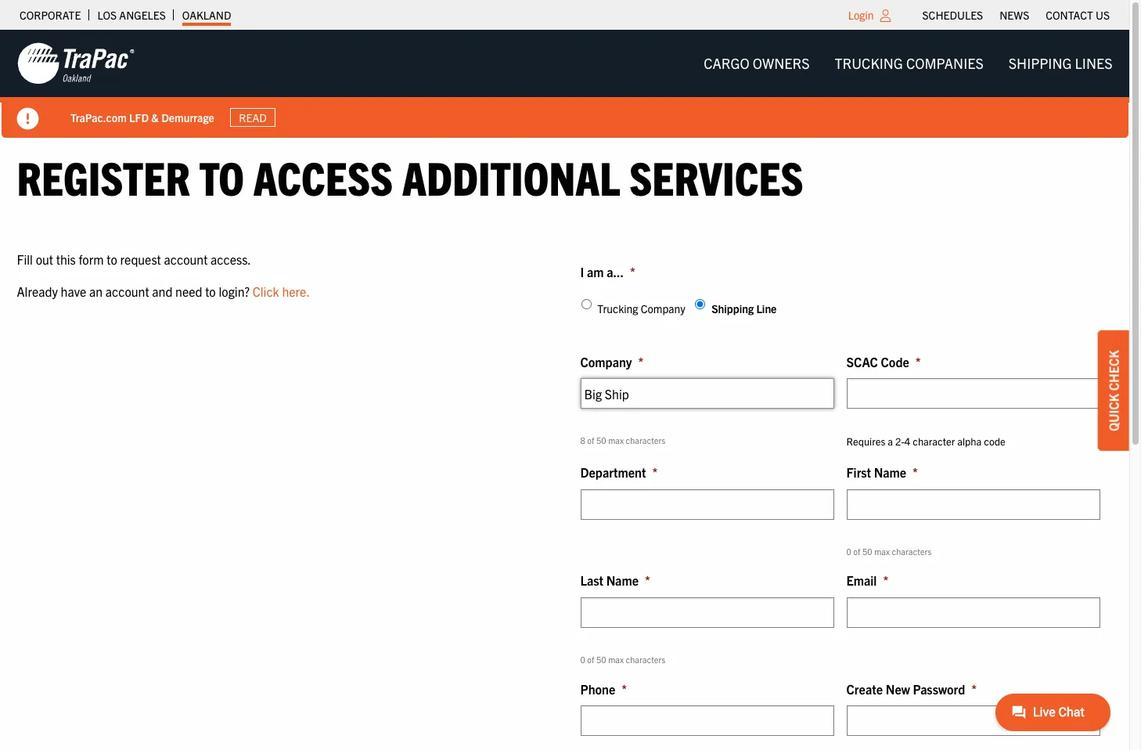 Task type: vqa. For each thing, say whether or not it's contained in the screenshot.
1st |
no



Task type: locate. For each thing, give the bounding box(es) containing it.
fill
[[17, 251, 33, 267]]

0 vertical spatial characters
[[626, 435, 666, 446]]

0 horizontal spatial 0
[[581, 654, 586, 665]]

1 vertical spatial of
[[854, 546, 861, 557]]

8
[[581, 435, 586, 446]]

menu bar
[[915, 4, 1119, 26], [692, 48, 1126, 79]]

account up need
[[164, 251, 208, 267]]

0 of 50 max characters
[[847, 546, 932, 557], [581, 654, 666, 665]]

here.
[[282, 284, 310, 299]]

light image
[[881, 9, 892, 22]]

0 vertical spatial name
[[875, 465, 907, 480]]

to right need
[[205, 284, 216, 299]]

50 right 8
[[597, 435, 607, 446]]

scac code *
[[847, 354, 921, 369]]

menu bar containing schedules
[[915, 4, 1119, 26]]

of right 8
[[588, 435, 595, 446]]

0 of 50 max characters for first name
[[847, 546, 932, 557]]

register to access additional services
[[17, 148, 804, 205]]

1 vertical spatial trucking
[[598, 302, 639, 316]]

0 horizontal spatial trucking
[[598, 302, 639, 316]]

fill out this form to request account access.
[[17, 251, 251, 267]]

0 horizontal spatial account
[[106, 284, 149, 299]]

none password field inside register to access additional services main content
[[847, 706, 1101, 736]]

2 vertical spatial to
[[205, 284, 216, 299]]

* down trucking company
[[639, 354, 644, 369]]

shipping inside shipping lines link
[[1009, 54, 1072, 72]]

max for last
[[609, 654, 624, 665]]

of for company
[[588, 435, 595, 446]]

0 vertical spatial shipping
[[1009, 54, 1072, 72]]

name right last on the right bottom of the page
[[607, 573, 639, 588]]

access.
[[211, 251, 251, 267]]

1 vertical spatial shipping
[[712, 302, 754, 316]]

of for last
[[588, 654, 595, 665]]

0 vertical spatial trucking
[[835, 54, 904, 72]]

trucking down login
[[835, 54, 904, 72]]

cargo owners link
[[692, 48, 823, 79]]

0 vertical spatial 50
[[597, 435, 607, 446]]

1 horizontal spatial 0 of 50 max characters
[[847, 546, 932, 557]]

shipping right shipping line radio
[[712, 302, 754, 316]]

* right a...
[[630, 264, 636, 279]]

None password field
[[847, 706, 1101, 736]]

1 vertical spatial 50
[[863, 546, 873, 557]]

trucking right trucking company radio
[[598, 302, 639, 316]]

trucking
[[835, 54, 904, 72], [598, 302, 639, 316]]

1 horizontal spatial company
[[641, 302, 686, 316]]

max up email *
[[875, 546, 890, 557]]

lfd
[[129, 110, 149, 124]]

0 horizontal spatial company
[[581, 354, 632, 369]]

0
[[847, 546, 852, 557], [581, 654, 586, 665]]

name down 'a'
[[875, 465, 907, 480]]

0 horizontal spatial name
[[607, 573, 639, 588]]

menu bar inside banner
[[692, 48, 1126, 79]]

this
[[56, 251, 76, 267]]

max
[[609, 435, 624, 446], [875, 546, 890, 557], [609, 654, 624, 665]]

check
[[1107, 350, 1122, 391]]

los
[[97, 8, 117, 22]]

department *
[[581, 465, 658, 480]]

Shipping Line radio
[[696, 299, 706, 309]]

max up department
[[609, 435, 624, 446]]

additional
[[403, 148, 621, 205]]

None text field
[[847, 379, 1101, 409], [581, 489, 834, 520], [581, 598, 834, 628], [581, 706, 834, 736], [847, 379, 1101, 409], [581, 489, 834, 520], [581, 598, 834, 628], [581, 706, 834, 736]]

characters for company *
[[626, 435, 666, 446]]

form
[[79, 251, 104, 267]]

menu bar containing cargo owners
[[692, 48, 1126, 79]]

schedules link
[[923, 4, 984, 26]]

read
[[239, 110, 266, 125]]

trucking companies link
[[823, 48, 997, 79]]

* right password
[[972, 681, 977, 697]]

code
[[985, 435, 1006, 448]]

1 vertical spatial name
[[607, 573, 639, 588]]

2 vertical spatial max
[[609, 654, 624, 665]]

department
[[581, 465, 646, 480]]

1 vertical spatial account
[[106, 284, 149, 299]]

* down requires a 2-4 character alpha code
[[913, 465, 918, 480]]

quick
[[1107, 394, 1122, 431]]

of
[[588, 435, 595, 446], [854, 546, 861, 557], [588, 654, 595, 665]]

characters for last name *
[[626, 654, 666, 665]]

company
[[641, 302, 686, 316], [581, 354, 632, 369]]

login link
[[849, 8, 874, 22]]

50
[[597, 435, 607, 446], [863, 546, 873, 557], [597, 654, 607, 665]]

1 vertical spatial 0 of 50 max characters
[[581, 654, 666, 665]]

oakland link
[[182, 4, 231, 26]]

0 vertical spatial menu bar
[[915, 4, 1119, 26]]

trucking inside "link"
[[835, 54, 904, 72]]

to down read
[[199, 148, 244, 205]]

* right phone
[[622, 681, 627, 697]]

code
[[881, 354, 910, 369]]

50 up phone *
[[597, 654, 607, 665]]

0 vertical spatial company
[[641, 302, 686, 316]]

0 for last name
[[581, 654, 586, 665]]

50 for company
[[597, 435, 607, 446]]

shipping lines link
[[997, 48, 1126, 79]]

login
[[849, 8, 874, 22]]

0 vertical spatial of
[[588, 435, 595, 446]]

0 of 50 max characters up phone *
[[581, 654, 666, 665]]

read link
[[230, 108, 275, 127]]

company left shipping line radio
[[641, 302, 686, 316]]

of up the email
[[854, 546, 861, 557]]

account
[[164, 251, 208, 267], [106, 284, 149, 299]]

to right form
[[107, 251, 117, 267]]

shipping
[[1009, 54, 1072, 72], [712, 302, 754, 316]]

an
[[89, 284, 103, 299]]

None text field
[[581, 379, 834, 409], [847, 489, 1101, 520], [847, 598, 1101, 628], [581, 379, 834, 409], [847, 489, 1101, 520], [847, 598, 1101, 628]]

account right the an
[[106, 284, 149, 299]]

0 vertical spatial 0 of 50 max characters
[[847, 546, 932, 557]]

2 vertical spatial characters
[[626, 654, 666, 665]]

0 horizontal spatial 0 of 50 max characters
[[581, 654, 666, 665]]

max up phone *
[[609, 654, 624, 665]]

0 up phone
[[581, 654, 586, 665]]

characters
[[626, 435, 666, 446], [892, 546, 932, 557], [626, 654, 666, 665]]

2 vertical spatial of
[[588, 654, 595, 665]]

first name *
[[847, 465, 918, 480]]

0 up the email
[[847, 546, 852, 557]]

already have an account and need to login? click here.
[[17, 284, 310, 299]]

companies
[[907, 54, 984, 72]]

1 vertical spatial characters
[[892, 546, 932, 557]]

2 vertical spatial 50
[[597, 654, 607, 665]]

shipping left lines
[[1009, 54, 1072, 72]]

company down trucking company radio
[[581, 354, 632, 369]]

50 up email *
[[863, 546, 873, 557]]

1 horizontal spatial trucking
[[835, 54, 904, 72]]

1 horizontal spatial shipping
[[1009, 54, 1072, 72]]

lines
[[1076, 54, 1113, 72]]

0 vertical spatial 0
[[847, 546, 852, 557]]

1 vertical spatial 0
[[581, 654, 586, 665]]

name for first name
[[875, 465, 907, 480]]

phone
[[581, 681, 616, 697]]

am
[[587, 264, 604, 279]]

50 for last
[[597, 654, 607, 665]]

shipping inside register to access additional services main content
[[712, 302, 754, 316]]

1 horizontal spatial account
[[164, 251, 208, 267]]

trucking inside register to access additional services main content
[[598, 302, 639, 316]]

shipping for shipping line
[[712, 302, 754, 316]]

1 vertical spatial max
[[875, 546, 890, 557]]

* right "code"
[[916, 354, 921, 369]]

0 vertical spatial max
[[609, 435, 624, 446]]

1 horizontal spatial name
[[875, 465, 907, 480]]

1 vertical spatial menu bar
[[692, 48, 1126, 79]]

*
[[630, 264, 636, 279], [639, 354, 644, 369], [916, 354, 921, 369], [653, 465, 658, 480], [913, 465, 918, 480], [645, 573, 651, 588], [884, 573, 889, 588], [622, 681, 627, 697], [972, 681, 977, 697]]

already
[[17, 284, 58, 299]]

banner
[[0, 30, 1142, 138]]

trucking company
[[598, 302, 686, 316]]

of up phone
[[588, 654, 595, 665]]

0 of 50 max characters up email *
[[847, 546, 932, 557]]

1 horizontal spatial 0
[[847, 546, 852, 557]]

password
[[914, 681, 966, 697]]

0 horizontal spatial shipping
[[712, 302, 754, 316]]

max for company
[[609, 435, 624, 446]]



Task type: describe. For each thing, give the bounding box(es) containing it.
phone *
[[581, 681, 627, 697]]

cargo owners
[[704, 54, 810, 72]]

contact us
[[1046, 8, 1110, 22]]

i am a... *
[[581, 264, 636, 279]]

click here. link
[[253, 284, 310, 299]]

trucking for trucking company
[[598, 302, 639, 316]]

last name *
[[581, 573, 651, 588]]

1 vertical spatial company
[[581, 354, 632, 369]]

0 for first name
[[847, 546, 852, 557]]

name for last name
[[607, 573, 639, 588]]

register to access additional services main content
[[1, 148, 1129, 750]]

demurrage
[[161, 110, 214, 124]]

login?
[[219, 284, 250, 299]]

contact
[[1046, 8, 1094, 22]]

email *
[[847, 573, 889, 588]]

los angeles
[[97, 8, 166, 22]]

i
[[581, 264, 584, 279]]

oakland image
[[17, 42, 134, 85]]

and
[[152, 284, 173, 299]]

trapac.com
[[70, 110, 126, 124]]

quick check link
[[1099, 331, 1130, 451]]

first
[[847, 465, 872, 480]]

scac
[[847, 354, 879, 369]]

trucking for trucking companies
[[835, 54, 904, 72]]

trucking companies
[[835, 54, 984, 72]]

a
[[888, 435, 894, 448]]

create
[[847, 681, 883, 697]]

shipping line
[[712, 302, 777, 316]]

new
[[886, 681, 911, 697]]

1 vertical spatial to
[[107, 251, 117, 267]]

4
[[905, 435, 911, 448]]

out
[[36, 251, 53, 267]]

* right the email
[[884, 573, 889, 588]]

line
[[757, 302, 777, 316]]

last
[[581, 573, 604, 588]]

contact us link
[[1046, 4, 1110, 26]]

0 vertical spatial account
[[164, 251, 208, 267]]

company *
[[581, 354, 644, 369]]

corporate
[[20, 8, 81, 22]]

2-
[[896, 435, 905, 448]]

shipping for shipping lines
[[1009, 54, 1072, 72]]

shipping lines
[[1009, 54, 1113, 72]]

oakland
[[182, 8, 231, 22]]

us
[[1096, 8, 1110, 22]]

* right department
[[653, 465, 658, 480]]

Trucking Company radio
[[581, 299, 592, 309]]

requires
[[847, 435, 886, 448]]

request
[[120, 251, 161, 267]]

0 of 50 max characters for last name
[[581, 654, 666, 665]]

max for first
[[875, 546, 890, 557]]

news
[[1000, 8, 1030, 22]]

&
[[151, 110, 159, 124]]

8 of 50 max characters
[[581, 435, 666, 446]]

register
[[17, 148, 190, 205]]

angeles
[[119, 8, 166, 22]]

access
[[254, 148, 393, 205]]

email
[[847, 573, 877, 588]]

banner containing cargo owners
[[0, 30, 1142, 138]]

have
[[61, 284, 86, 299]]

requires a 2-4 character alpha code
[[847, 435, 1006, 448]]

trapac.com lfd & demurrage
[[70, 110, 214, 124]]

owners
[[753, 54, 810, 72]]

0 vertical spatial to
[[199, 148, 244, 205]]

need
[[175, 284, 202, 299]]

click
[[253, 284, 279, 299]]

a...
[[607, 264, 624, 279]]

alpha
[[958, 435, 982, 448]]

character
[[913, 435, 956, 448]]

cargo
[[704, 54, 750, 72]]

* right last on the right bottom of the page
[[645, 573, 651, 588]]

schedules
[[923, 8, 984, 22]]

quick check
[[1107, 350, 1122, 431]]

create new password *
[[847, 681, 977, 697]]

solid image
[[17, 108, 39, 130]]

50 for first
[[863, 546, 873, 557]]

characters for first name *
[[892, 546, 932, 557]]

of for first
[[854, 546, 861, 557]]

services
[[630, 148, 804, 205]]

los angeles link
[[97, 4, 166, 26]]

corporate link
[[20, 4, 81, 26]]

news link
[[1000, 4, 1030, 26]]



